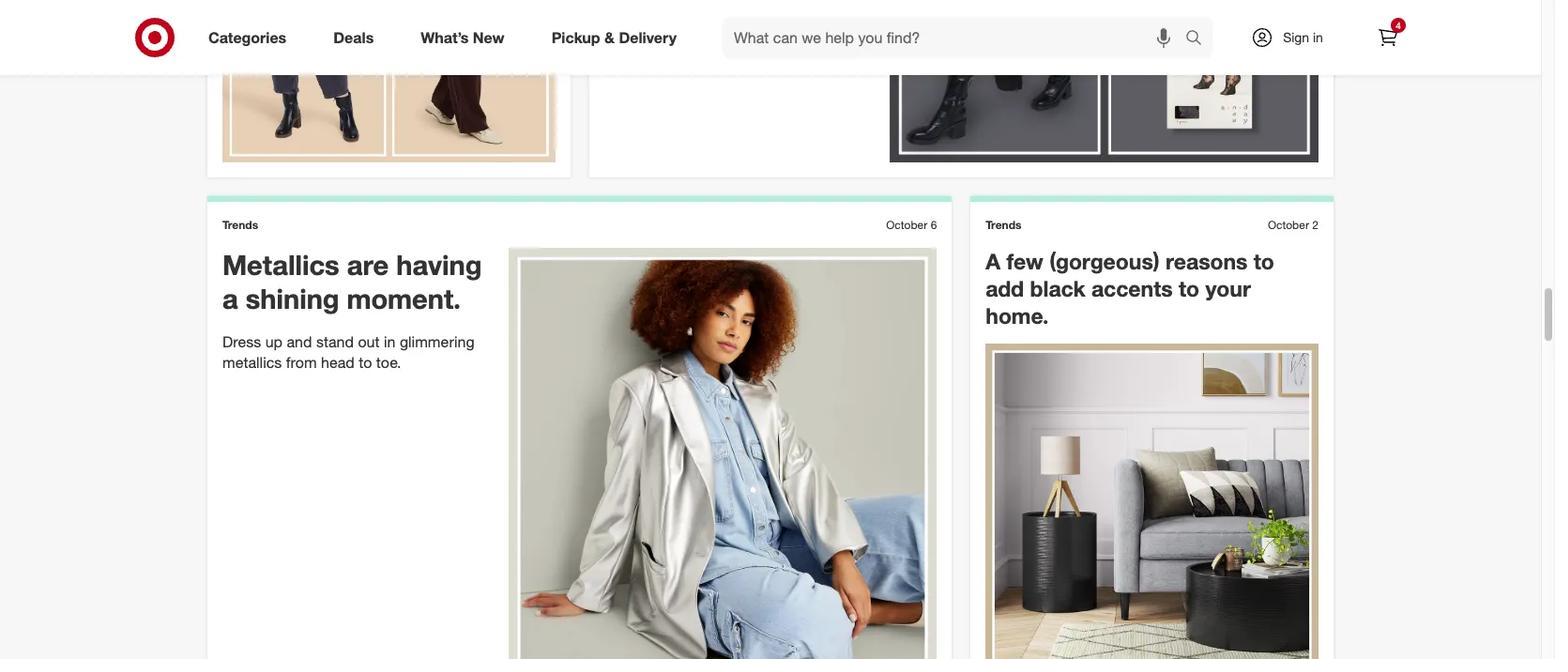 Task type: locate. For each thing, give the bounding box(es) containing it.
4
[[1396, 20, 1402, 31]]

1 trends from the left
[[223, 218, 258, 232]]

october left 6
[[887, 218, 928, 232]]

to down october 2
[[1254, 248, 1275, 274]]

trends for october 2
[[986, 218, 1022, 232]]

stand
[[316, 332, 354, 351]]

2 october from the left
[[1268, 218, 1310, 232]]

2
[[1313, 218, 1319, 232]]

0 horizontal spatial october
[[887, 218, 928, 232]]

your
[[1206, 275, 1251, 301]]

a few (gorgeous) reasons to add black accents to your home.
[[986, 248, 1275, 328]]

1 horizontal spatial trends
[[986, 218, 1022, 232]]

2 trends from the left
[[986, 218, 1022, 232]]

shining
[[246, 282, 339, 316]]

to
[[1254, 248, 1275, 274], [1179, 275, 1200, 301], [359, 353, 372, 372]]

deals
[[334, 28, 374, 47]]

from
[[286, 353, 317, 372]]

a few (gorgeous) reasons to add black accents to your home. image
[[986, 344, 1319, 659]]

(gorgeous)
[[1050, 248, 1160, 274]]

dress
[[223, 332, 261, 351]]

1 horizontal spatial in
[[1314, 29, 1324, 45]]

the oversized silhouettes that are all over our feed. image
[[223, 0, 556, 162]]

categories
[[208, 28, 287, 47]]

1 october from the left
[[887, 218, 928, 232]]

trends
[[223, 218, 258, 232], [986, 218, 1022, 232]]

pickup & delivery link
[[536, 17, 700, 58]]

1 horizontal spatial october
[[1268, 218, 1310, 232]]

home.
[[986, 302, 1049, 328]]

&
[[605, 28, 615, 47]]

metallics are having a shining moment.
[[223, 248, 482, 316]]

delivery
[[619, 28, 677, 47]]

trends up the a
[[986, 218, 1022, 232]]

sign
[[1284, 29, 1310, 45]]

what's new
[[421, 28, 505, 47]]

to down out
[[359, 353, 372, 372]]

search button
[[1177, 17, 1223, 62]]

moment.
[[347, 282, 461, 316]]

0 horizontal spatial trends
[[223, 218, 258, 232]]

dark & dreamy outfit-makers so you can go(th) all out. image
[[890, 0, 1319, 162]]

october
[[887, 218, 928, 232], [1268, 218, 1310, 232]]

search
[[1177, 30, 1223, 48]]

up
[[265, 332, 283, 351]]

to down reasons
[[1179, 275, 1200, 301]]

What can we help you find? suggestions appear below search field
[[723, 17, 1191, 58]]

trends up metallics
[[223, 218, 258, 232]]

1 vertical spatial in
[[384, 332, 396, 351]]

metallics are having a shining moment. image
[[508, 248, 937, 659]]

0 horizontal spatial in
[[384, 332, 396, 351]]

6
[[931, 218, 937, 232]]

october left 2
[[1268, 218, 1310, 232]]

trends for october 6
[[223, 218, 258, 232]]

sign in
[[1284, 29, 1324, 45]]

in right sign
[[1314, 29, 1324, 45]]

toe.
[[376, 353, 401, 372]]

to inside the dress up and stand out in glimmering metallics from head to toe.
[[359, 353, 372, 372]]

1 horizontal spatial to
[[1179, 275, 1200, 301]]

0 vertical spatial in
[[1314, 29, 1324, 45]]

0 horizontal spatial to
[[359, 353, 372, 372]]

in right out
[[384, 332, 396, 351]]

in
[[1314, 29, 1324, 45], [384, 332, 396, 351]]



Task type: describe. For each thing, give the bounding box(es) containing it.
glimmering
[[400, 332, 475, 351]]

4 link
[[1368, 17, 1409, 58]]

pickup & delivery
[[552, 28, 677, 47]]

deals link
[[318, 17, 397, 58]]

what's new link
[[405, 17, 528, 58]]

what's
[[421, 28, 469, 47]]

metallics
[[223, 248, 340, 282]]

in inside the dress up and stand out in glimmering metallics from head to toe.
[[384, 332, 396, 351]]

reasons
[[1166, 248, 1248, 274]]

accents
[[1092, 275, 1173, 301]]

head
[[321, 353, 355, 372]]

2 horizontal spatial to
[[1254, 248, 1275, 274]]

october 6
[[887, 218, 937, 232]]

categories link
[[192, 17, 310, 58]]

dress up and stand out in glimmering metallics from head to toe.
[[223, 332, 475, 372]]

sign in link
[[1236, 17, 1353, 58]]

having
[[397, 248, 482, 282]]

add
[[986, 275, 1025, 301]]

a
[[223, 282, 238, 316]]

are
[[347, 248, 389, 282]]

october 2
[[1268, 218, 1319, 232]]

a
[[986, 248, 1001, 274]]

october for october 6
[[887, 218, 928, 232]]

out
[[358, 332, 380, 351]]

new
[[473, 28, 505, 47]]

black
[[1031, 275, 1086, 301]]

and
[[287, 332, 312, 351]]

metallics
[[223, 353, 282, 372]]

october for october 2
[[1268, 218, 1310, 232]]

few
[[1007, 248, 1044, 274]]

pickup
[[552, 28, 601, 47]]



Task type: vqa. For each thing, say whether or not it's contained in the screenshot.
most- in the "the top 10 most- shared finds."
no



